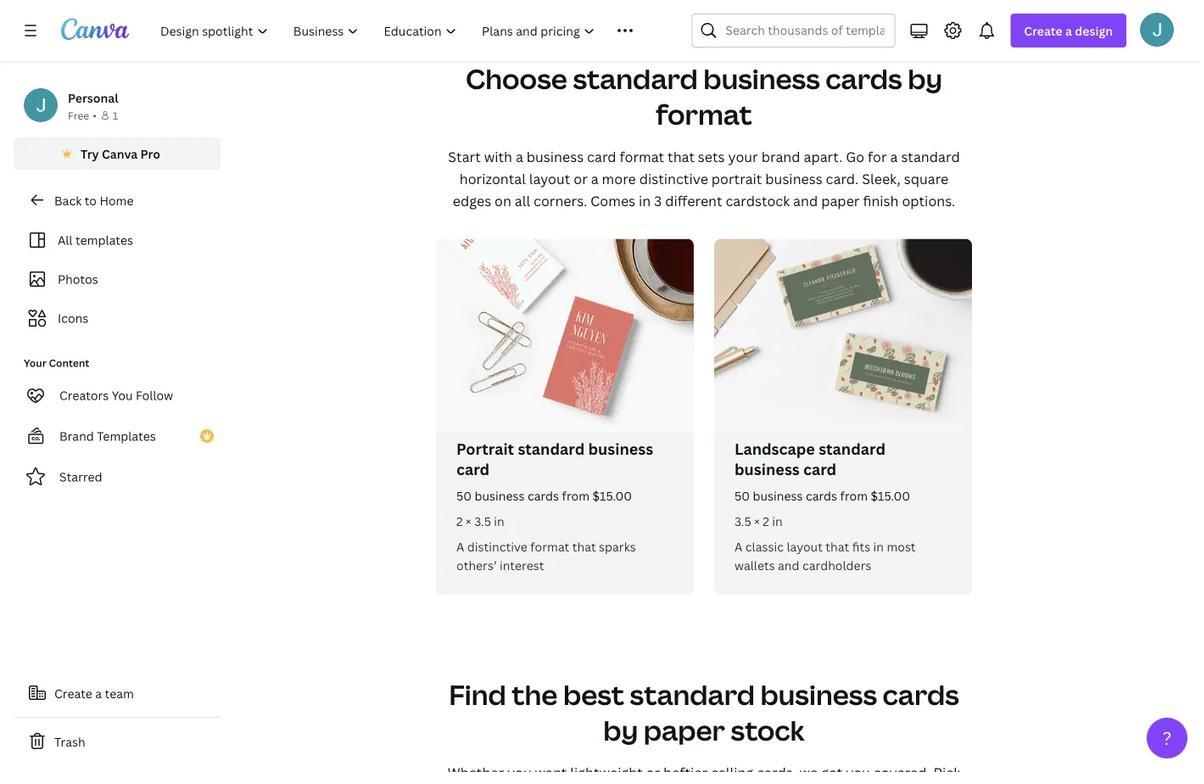 Task type: describe. For each thing, give the bounding box(es) containing it.
most
[[887, 539, 916, 555]]

a inside create a team button
[[95, 685, 102, 701]]

portrait
[[457, 439, 514, 460]]

follow
[[136, 387, 173, 403]]

landscape standard business card image
[[714, 239, 972, 432]]

choose
[[466, 60, 568, 97]]

create a design button
[[1011, 14, 1127, 48]]

× for portrait standard business card
[[466, 513, 472, 530]]

a distinctive format that sparks others' interest
[[457, 539, 636, 574]]

a right the for
[[891, 147, 898, 166]]

the
[[512, 676, 558, 713]]

2 2 from the left
[[763, 513, 770, 530]]

cards inside find the best standard business cards by paper stock
[[883, 676, 960, 713]]

photos
[[58, 271, 98, 287]]

$15.00 for landscape standard business card
[[871, 488, 911, 504]]

options.
[[902, 191, 956, 210]]

find the best standard business cards by paper stock
[[449, 676, 960, 748]]

different
[[665, 191, 723, 210]]

personal
[[68, 90, 118, 106]]

your
[[24, 356, 46, 370]]

2 × 3.5 in
[[457, 513, 505, 530]]

that inside start with a business card format that sets your brand apart. go for a standard horizontal layout or a more distinctive portrait business card. sleek, square edges on all corners. comes in 3 different cardstock and paper finish options.
[[668, 147, 695, 166]]

brand templates
[[59, 428, 156, 444]]

card for landscape standard business card
[[804, 459, 837, 480]]

all templates link
[[24, 224, 210, 256]]

a right or
[[591, 169, 599, 188]]

photos link
[[24, 263, 210, 295]]

standard for landscape standard business card 50 business cards from $15.00
[[819, 439, 886, 460]]

wallets
[[735, 558, 775, 574]]

landscape standard business card 50 business cards from $15.00
[[735, 439, 911, 504]]

edges
[[453, 191, 491, 210]]

paper inside start with a business card format that sets your brand apart. go for a standard horizontal layout or a more distinctive portrait business card. sleek, square edges on all corners. comes in 3 different cardstock and paper finish options.
[[822, 191, 860, 210]]

create a team button
[[14, 676, 221, 710]]

back
[[54, 192, 82, 208]]

content
[[49, 356, 89, 370]]

paper inside find the best standard business cards by paper stock
[[644, 712, 725, 748]]

brand templates link
[[14, 419, 221, 453]]

corners.
[[534, 191, 587, 210]]

1 3.5 from the left
[[474, 513, 491, 530]]

standard inside start with a business card format that sets your brand apart. go for a standard horizontal layout or a more distinctive portrait business card. sleek, square edges on all corners. comes in 3 different cardstock and paper finish options.
[[901, 147, 960, 166]]

start
[[448, 147, 481, 166]]

?
[[1163, 726, 1172, 750]]

landscape
[[735, 439, 815, 460]]

format inside a distinctive format that sparks others' interest
[[531, 539, 570, 555]]

layout inside start with a business card format that sets your brand apart. go for a standard horizontal layout or a more distinctive portrait business card. sleek, square edges on all corners. comes in 3 different cardstock and paper finish options.
[[529, 169, 570, 188]]

create for create a team
[[54, 685, 92, 701]]

format for a
[[620, 147, 665, 166]]

sleek,
[[862, 169, 901, 188]]

square
[[904, 169, 949, 188]]

comes
[[591, 191, 636, 210]]

trash
[[54, 734, 85, 750]]

business inside find the best standard business cards by paper stock
[[761, 676, 877, 713]]

50 for portrait standard business card
[[457, 488, 472, 504]]

and inside start with a business card format that sets your brand apart. go for a standard horizontal layout or a more distinctive portrait business card. sleek, square edges on all corners. comes in 3 different cardstock and paper finish options.
[[793, 191, 818, 210]]

john smith image
[[1140, 13, 1174, 46]]

business inside "choose standard business cards by format"
[[704, 60, 820, 97]]

format for business
[[656, 96, 752, 132]]

create for create a design
[[1024, 22, 1063, 39]]

others'
[[457, 558, 497, 574]]

brand
[[762, 147, 801, 166]]

creators
[[59, 387, 109, 403]]

more
[[602, 169, 636, 188]]

layout inside a classic layout that fits in most wallets and cardholders
[[787, 539, 823, 555]]

best
[[563, 676, 625, 713]]

starred link
[[14, 460, 221, 494]]

for
[[868, 147, 887, 166]]

canva
[[102, 146, 138, 162]]

portrait standard business card image
[[436, 239, 694, 432]]

with
[[484, 147, 513, 166]]

a classic layout that fits in most wallets and cardholders
[[735, 539, 916, 574]]

distinctive inside start with a business card format that sets your brand apart. go for a standard horizontal layout or a more distinctive portrait business card. sleek, square edges on all corners. comes in 3 different cardstock and paper finish options.
[[640, 169, 708, 188]]

1
[[113, 108, 118, 122]]

standard inside find the best standard business cards by paper stock
[[630, 676, 755, 713]]

free
[[68, 108, 89, 122]]

starred
[[59, 469, 102, 485]]

pro
[[140, 146, 160, 162]]

and inside a classic layout that fits in most wallets and cardholders
[[778, 558, 800, 574]]

back to home link
[[14, 183, 221, 217]]

standard for portrait standard business card 50 business cards from $15.00
[[518, 439, 585, 460]]

back to home
[[54, 192, 134, 208]]

cards inside "choose standard business cards by format"
[[826, 60, 903, 97]]

on
[[495, 191, 512, 210]]

cardstock
[[726, 191, 790, 210]]

card.
[[826, 169, 859, 188]]

try canva pro
[[81, 146, 160, 162]]

in inside start with a business card format that sets your brand apart. go for a standard horizontal layout or a more distinctive portrait business card. sleek, square edges on all corners. comes in 3 different cardstock and paper finish options.
[[639, 191, 651, 210]]

in inside a classic layout that fits in most wallets and cardholders
[[874, 539, 884, 555]]

cards inside portrait standard business card 50 business cards from $15.00
[[528, 488, 559, 504]]

× for landscape standard business card
[[754, 513, 760, 530]]

or
[[574, 169, 588, 188]]

card inside start with a business card format that sets your brand apart. go for a standard horizontal layout or a more distinctive portrait business card. sleek, square edges on all corners. comes in 3 different cardstock and paper finish options.
[[587, 147, 617, 166]]

try
[[81, 146, 99, 162]]

to
[[85, 192, 97, 208]]

your
[[728, 147, 758, 166]]

3.5 × 2 in
[[735, 513, 783, 530]]

your content
[[24, 356, 89, 370]]

portrait standard business card 50 business cards from $15.00
[[457, 439, 654, 504]]



Task type: locate. For each thing, give the bounding box(es) containing it.
that inside a distinctive format that sparks others' interest
[[573, 539, 596, 555]]

1 horizontal spatial distinctive
[[640, 169, 708, 188]]

cards inside the landscape standard business card 50 business cards from $15.00
[[806, 488, 838, 504]]

2 horizontal spatial card
[[804, 459, 837, 480]]

1 horizontal spatial from
[[840, 488, 868, 504]]

layout
[[529, 169, 570, 188], [787, 539, 823, 555]]

and down classic
[[778, 558, 800, 574]]

1 vertical spatial by
[[604, 712, 638, 748]]

2 3.5 from the left
[[735, 513, 752, 530]]

from up a distinctive format that sparks others' interest
[[562, 488, 590, 504]]

distinctive inside a distinctive format that sparks others' interest
[[467, 539, 528, 555]]

2 50 from the left
[[735, 488, 750, 504]]

2 from from the left
[[840, 488, 868, 504]]

$15.00 up most on the right bottom of page
[[871, 488, 911, 504]]

50 up 2 × 3.5 in
[[457, 488, 472, 504]]

0 horizontal spatial by
[[604, 712, 638, 748]]

0 horizontal spatial from
[[562, 488, 590, 504]]

choose standard business cards by format
[[466, 60, 943, 132]]

1 a from the left
[[457, 539, 464, 555]]

0 horizontal spatial 2
[[457, 513, 463, 530]]

2 $15.00 from the left
[[871, 488, 911, 504]]

$15.00 up sparks
[[593, 488, 632, 504]]

portrait
[[712, 169, 762, 188]]

card for portrait standard business card
[[457, 459, 490, 480]]

icons link
[[24, 302, 210, 334]]

that for landscape standard business card
[[826, 539, 850, 555]]

cards
[[826, 60, 903, 97], [528, 488, 559, 504], [806, 488, 838, 504], [883, 676, 960, 713]]

0 horizontal spatial 3.5
[[474, 513, 491, 530]]

format inside "choose standard business cards by format"
[[656, 96, 752, 132]]

that inside a classic layout that fits in most wallets and cardholders
[[826, 539, 850, 555]]

that left sparks
[[573, 539, 596, 555]]

0 horizontal spatial distinctive
[[467, 539, 528, 555]]

all
[[58, 232, 73, 248]]

1 from from the left
[[562, 488, 590, 504]]

standard for choose standard business cards by format
[[573, 60, 698, 97]]

0 horizontal spatial paper
[[644, 712, 725, 748]]

None search field
[[692, 14, 896, 48]]

0 vertical spatial format
[[656, 96, 752, 132]]

× up classic
[[754, 513, 760, 530]]

0 vertical spatial by
[[908, 60, 943, 97]]

2 up classic
[[763, 513, 770, 530]]

50 for landscape standard business card
[[735, 488, 750, 504]]

a for portrait standard business card
[[457, 539, 464, 555]]

2 × from the left
[[754, 513, 760, 530]]

in right "fits"
[[874, 539, 884, 555]]

paper left the stock
[[644, 712, 725, 748]]

apart.
[[804, 147, 843, 166]]

in left 3
[[639, 191, 651, 210]]

all templates
[[58, 232, 133, 248]]

1 horizontal spatial a
[[735, 539, 743, 555]]

2 vertical spatial format
[[531, 539, 570, 555]]

2 horizontal spatial that
[[826, 539, 850, 555]]

1 $15.00 from the left
[[593, 488, 632, 504]]

•
[[93, 108, 97, 122]]

fits
[[852, 539, 871, 555]]

find
[[449, 676, 506, 713]]

finish
[[863, 191, 899, 210]]

1 horizontal spatial 2
[[763, 513, 770, 530]]

creators you follow
[[59, 387, 173, 403]]

1 vertical spatial paper
[[644, 712, 725, 748]]

layout up 'corners.'
[[529, 169, 570, 188]]

0 vertical spatial layout
[[529, 169, 570, 188]]

0 horizontal spatial $15.00
[[593, 488, 632, 504]]

team
[[105, 685, 134, 701]]

design
[[1075, 22, 1113, 39]]

create
[[1024, 22, 1063, 39], [54, 685, 92, 701]]

50 inside portrait standard business card 50 business cards from $15.00
[[457, 488, 472, 504]]

a up wallets
[[735, 539, 743, 555]]

1 horizontal spatial that
[[668, 147, 695, 166]]

go
[[846, 147, 865, 166]]

a inside a classic layout that fits in most wallets and cardholders
[[735, 539, 743, 555]]

1 × from the left
[[466, 513, 472, 530]]

that for portrait standard business card
[[573, 539, 596, 555]]

sparks
[[599, 539, 636, 555]]

1 horizontal spatial paper
[[822, 191, 860, 210]]

standard inside the landscape standard business card 50 business cards from $15.00
[[819, 439, 886, 460]]

templates
[[97, 428, 156, 444]]

standard
[[573, 60, 698, 97], [901, 147, 960, 166], [518, 439, 585, 460], [819, 439, 886, 460], [630, 676, 755, 713]]

from for landscape standard business card
[[840, 488, 868, 504]]

create left design
[[1024, 22, 1063, 39]]

and
[[793, 191, 818, 210], [778, 558, 800, 574]]

× up others'
[[466, 513, 472, 530]]

1 horizontal spatial card
[[587, 147, 617, 166]]

start with a business card format that sets your brand apart. go for a standard horizontal layout or a more distinctive portrait business card. sleek, square edges on all corners. comes in 3 different cardstock and paper finish options.
[[448, 147, 960, 210]]

by
[[908, 60, 943, 97], [604, 712, 638, 748]]

creators you follow link
[[14, 378, 221, 412]]

in up classic
[[772, 513, 783, 530]]

classic
[[746, 539, 784, 555]]

a inside create a design dropdown button
[[1066, 22, 1073, 39]]

1 horizontal spatial by
[[908, 60, 943, 97]]

$15.00 inside the landscape standard business card 50 business cards from $15.00
[[871, 488, 911, 504]]

sets
[[698, 147, 725, 166]]

format up "interest"
[[531, 539, 570, 555]]

3.5
[[474, 513, 491, 530], [735, 513, 752, 530]]

format
[[656, 96, 752, 132], [620, 147, 665, 166], [531, 539, 570, 555]]

0 horizontal spatial ×
[[466, 513, 472, 530]]

0 horizontal spatial layout
[[529, 169, 570, 188]]

a inside a distinctive format that sparks others' interest
[[457, 539, 464, 555]]

create a team
[[54, 685, 134, 701]]

card
[[587, 147, 617, 166], [457, 459, 490, 480], [804, 459, 837, 480]]

a left team
[[95, 685, 102, 701]]

trash link
[[14, 725, 221, 759]]

50
[[457, 488, 472, 504], [735, 488, 750, 504]]

1 horizontal spatial ×
[[754, 513, 760, 530]]

you
[[112, 387, 133, 403]]

standard inside "choose standard business cards by format"
[[573, 60, 698, 97]]

format up more
[[620, 147, 665, 166]]

templates
[[75, 232, 133, 248]]

from for portrait standard business card
[[562, 488, 590, 504]]

by inside "choose standard business cards by format"
[[908, 60, 943, 97]]

a for landscape standard business card
[[735, 539, 743, 555]]

1 vertical spatial format
[[620, 147, 665, 166]]

create a design
[[1024, 22, 1113, 39]]

2
[[457, 513, 463, 530], [763, 513, 770, 530]]

card inside portrait standard business card 50 business cards from $15.00
[[457, 459, 490, 480]]

1 horizontal spatial layout
[[787, 539, 823, 555]]

a right with
[[516, 147, 523, 166]]

brand
[[59, 428, 94, 444]]

home
[[100, 192, 134, 208]]

standard inside portrait standard business card 50 business cards from $15.00
[[518, 439, 585, 460]]

0 horizontal spatial create
[[54, 685, 92, 701]]

create left team
[[54, 685, 92, 701]]

a
[[1066, 22, 1073, 39], [516, 147, 523, 166], [891, 147, 898, 166], [591, 169, 599, 188], [95, 685, 102, 701]]

$15.00 inside portrait standard business card 50 business cards from $15.00
[[593, 488, 632, 504]]

a up others'
[[457, 539, 464, 555]]

1 horizontal spatial 50
[[735, 488, 750, 504]]

50 up 3.5 × 2 in
[[735, 488, 750, 504]]

by inside find the best standard business cards by paper stock
[[604, 712, 638, 748]]

format inside start with a business card format that sets your brand apart. go for a standard horizontal layout or a more distinctive portrait business card. sleek, square edges on all corners. comes in 3 different cardstock and paper finish options.
[[620, 147, 665, 166]]

0 horizontal spatial that
[[573, 539, 596, 555]]

0 vertical spatial distinctive
[[640, 169, 708, 188]]

horizontal
[[460, 169, 526, 188]]

1 vertical spatial and
[[778, 558, 800, 574]]

a left design
[[1066, 22, 1073, 39]]

in up "interest"
[[494, 513, 505, 530]]

2 a from the left
[[735, 539, 743, 555]]

Search search field
[[726, 14, 884, 47]]

from up "fits"
[[840, 488, 868, 504]]

1 horizontal spatial create
[[1024, 22, 1063, 39]]

from inside the landscape standard business card 50 business cards from $15.00
[[840, 488, 868, 504]]

0 vertical spatial create
[[1024, 22, 1063, 39]]

distinctive
[[640, 169, 708, 188], [467, 539, 528, 555]]

$15.00 for portrait standard business card
[[593, 488, 632, 504]]

1 vertical spatial layout
[[787, 539, 823, 555]]

50 inside the landscape standard business card 50 business cards from $15.00
[[735, 488, 750, 504]]

icons
[[58, 310, 88, 326]]

from inside portrait standard business card 50 business cards from $15.00
[[562, 488, 590, 504]]

0 vertical spatial paper
[[822, 191, 860, 210]]

and down apart.
[[793, 191, 818, 210]]

1 horizontal spatial 3.5
[[735, 513, 752, 530]]

3
[[654, 191, 662, 210]]

card inside the landscape standard business card 50 business cards from $15.00
[[804, 459, 837, 480]]

layout up the cardholders on the right bottom of page
[[787, 539, 823, 555]]

that left sets
[[668, 147, 695, 166]]

a
[[457, 539, 464, 555], [735, 539, 743, 555]]

0 horizontal spatial 50
[[457, 488, 472, 504]]

1 2 from the left
[[457, 513, 463, 530]]

interest
[[500, 558, 544, 574]]

3.5 up classic
[[735, 513, 752, 530]]

format up sets
[[656, 96, 752, 132]]

paper
[[822, 191, 860, 210], [644, 712, 725, 748]]

×
[[466, 513, 472, 530], [754, 513, 760, 530]]

cardholders
[[803, 558, 872, 574]]

distinctive up 3
[[640, 169, 708, 188]]

3.5 up others'
[[474, 513, 491, 530]]

1 50 from the left
[[457, 488, 472, 504]]

1 vertical spatial create
[[54, 685, 92, 701]]

0 vertical spatial and
[[793, 191, 818, 210]]

free •
[[68, 108, 97, 122]]

business
[[704, 60, 820, 97], [527, 147, 584, 166], [766, 169, 823, 188], [588, 439, 654, 460], [735, 459, 800, 480], [475, 488, 525, 504], [753, 488, 803, 504], [761, 676, 877, 713]]

2 up others'
[[457, 513, 463, 530]]

0 horizontal spatial a
[[457, 539, 464, 555]]

? button
[[1147, 718, 1188, 759]]

paper down card.
[[822, 191, 860, 210]]

all
[[515, 191, 530, 210]]

that up the cardholders on the right bottom of page
[[826, 539, 850, 555]]

distinctive up others'
[[467, 539, 528, 555]]

create inside dropdown button
[[1024, 22, 1063, 39]]

0 horizontal spatial card
[[457, 459, 490, 480]]

1 vertical spatial distinctive
[[467, 539, 528, 555]]

stock
[[731, 712, 805, 748]]

try canva pro button
[[14, 137, 221, 170]]

1 horizontal spatial $15.00
[[871, 488, 911, 504]]

top level navigation element
[[149, 14, 651, 48], [149, 14, 651, 48]]

create inside button
[[54, 685, 92, 701]]



Task type: vqa. For each thing, say whether or not it's contained in the screenshot.
bottommost THE CREATE
yes



